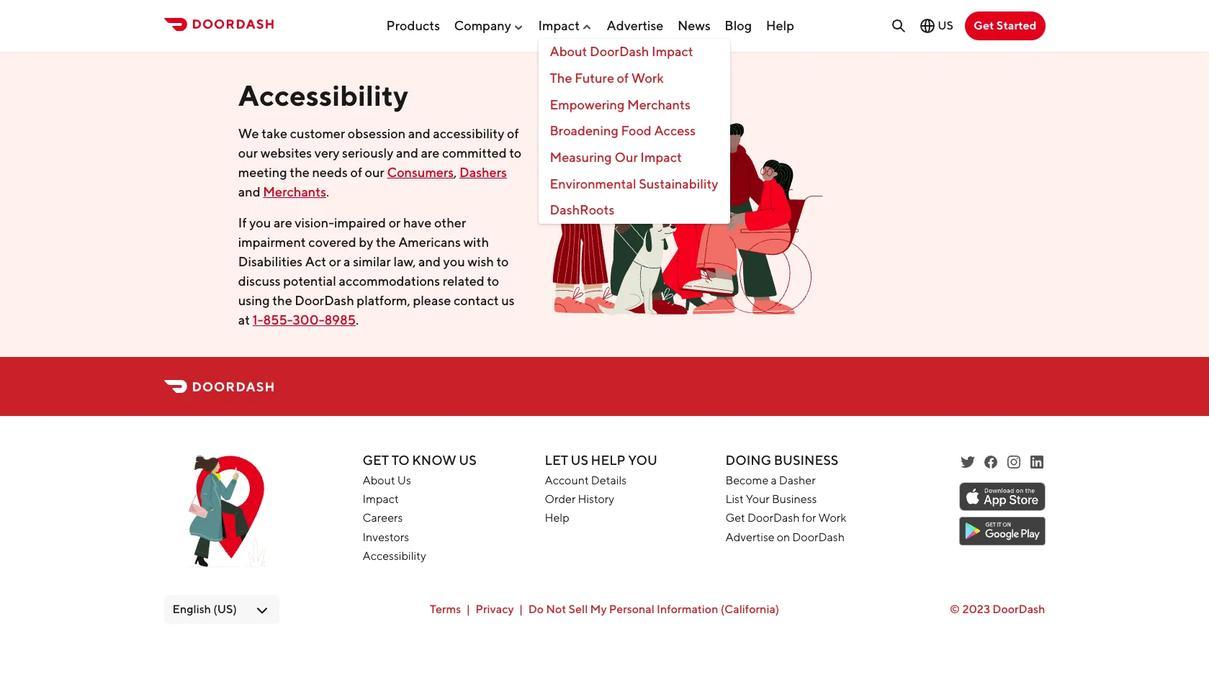 Task type: describe. For each thing, give the bounding box(es) containing it.
order
[[545, 493, 576, 507]]

0 vertical spatial advertise
[[607, 18, 664, 33]]

careers link
[[363, 512, 403, 526]]

vision-
[[295, 215, 334, 231]]

,
[[454, 165, 457, 180]]

get for to
[[363, 453, 389, 468]]

1 horizontal spatial .
[[356, 313, 359, 328]]

history
[[578, 493, 615, 507]]

dasher
[[779, 474, 816, 488]]

using
[[238, 293, 270, 308]]

get doordash for work link
[[726, 512, 847, 526]]

doordash down list your business link
[[748, 512, 800, 526]]

personal
[[609, 603, 655, 617]]

account
[[545, 474, 589, 488]]

google play image
[[959, 517, 1046, 546]]

instagram image
[[1005, 454, 1023, 471]]

access
[[654, 123, 696, 139]]

1 horizontal spatial impact link
[[539, 12, 593, 39]]

facebook image
[[982, 454, 1000, 471]]

account details link
[[545, 474, 627, 488]]

consumers , dashers and merchants .
[[238, 165, 507, 200]]

terms
[[430, 603, 461, 617]]

news link
[[678, 12, 711, 39]]

to inside the get to know us about us impact careers investors accessibility
[[392, 453, 410, 468]]

linkedin link
[[1028, 454, 1046, 471]]

0 vertical spatial merchants
[[628, 97, 691, 112]]

doing
[[726, 453, 772, 468]]

platform,
[[357, 293, 410, 308]]

1 vertical spatial the
[[376, 235, 396, 250]]

americans
[[399, 235, 461, 250]]

are inside if you are vision-impaired or have other impairment covered by the americans with disabilities act or a similar law, and you wish to discuss potential accommodations related to using the doordash platform, please contact us at
[[274, 215, 292, 231]]

law,
[[394, 254, 416, 269]]

customer
[[290, 126, 345, 141]]

0 vertical spatial business
[[774, 453, 839, 468]]

accessibility
[[433, 126, 505, 141]]

1 horizontal spatial help
[[591, 453, 626, 468]]

0 vertical spatial help link
[[766, 12, 795, 39]]

0 horizontal spatial help
[[545, 512, 570, 526]]

do not sell my personal information (california)
[[529, 603, 780, 617]]

become a dasher link
[[726, 474, 816, 488]]

empowering
[[550, 97, 625, 112]]

0 horizontal spatial help link
[[545, 512, 570, 526]]

impaired
[[334, 215, 386, 231]]

app store image
[[959, 483, 1046, 512]]

0 horizontal spatial work
[[632, 71, 664, 86]]

a inside doing business become a dasher list your business get doordash for work advertise on doordash
[[771, 474, 777, 488]]

the future of work link
[[539, 66, 730, 92]]

accommodations
[[339, 274, 440, 289]]

for
[[802, 512, 817, 526]]

details
[[591, 474, 627, 488]]

. inside consumers , dashers and merchants .
[[326, 184, 329, 200]]

1 vertical spatial or
[[329, 254, 341, 269]]

dashers link
[[460, 165, 507, 180]]

measuring our impact
[[550, 150, 682, 165]]

advertise inside doing business become a dasher list your business get doordash for work advertise on doordash
[[726, 531, 775, 545]]

very
[[315, 146, 340, 161]]

similar
[[353, 254, 391, 269]]

if you are vision-impaired or have other impairment covered by the americans with disabilities act or a similar law, and you wish to discuss potential accommodations related to using the doordash platform, please contact us at
[[238, 215, 515, 328]]

order history link
[[545, 493, 615, 507]]

©
[[950, 603, 961, 617]]

empowering merchants
[[550, 97, 691, 112]]

impairment
[[238, 235, 306, 250]]

to inside we take customer obsession and accessibility of our websites very seriously and are committed to meeting the needs of our
[[510, 146, 522, 161]]

a inside if you are vision-impaired or have other impairment covered by the americans with disabilities act or a similar law, and you wish to discuss potential accommodations related to using the doordash platform, please contact us at
[[344, 254, 351, 269]]

you
[[628, 453, 658, 468]]

1 vertical spatial business
[[772, 493, 817, 507]]

and inside if you are vision-impaired or have other impairment covered by the americans with disabilities act or a similar law, and you wish to discuss potential accommodations related to using the doordash platform, please contact us at
[[419, 254, 441, 269]]

products
[[387, 18, 440, 33]]

the
[[550, 71, 572, 86]]

2023
[[963, 603, 991, 617]]

advertise on doordash link
[[726, 531, 845, 545]]

the inside we take customer obsession and accessibility of our websites very seriously and are committed to meeting the needs of our
[[290, 165, 310, 180]]

potential
[[283, 274, 336, 289]]

us inside let us help you account details order history help
[[571, 453, 589, 468]]

twitter link
[[959, 454, 977, 471]]

broadening food access
[[550, 123, 696, 139]]

investors
[[363, 531, 409, 545]]

become
[[726, 474, 769, 488]]

us
[[502, 293, 515, 308]]

300-
[[293, 313, 325, 328]]

started
[[997, 19, 1037, 32]]

related
[[443, 274, 485, 289]]

2 vertical spatial of
[[350, 165, 362, 180]]

discuss
[[238, 274, 281, 289]]

know
[[412, 453, 457, 468]]

globe line image
[[919, 17, 937, 35]]

a11y header image icon image
[[536, 63, 830, 357]]

websites
[[261, 146, 312, 161]]

doordash link
[[993, 603, 1046, 617]]

0 horizontal spatial us
[[397, 474, 411, 488]]

1-
[[253, 313, 263, 328]]

2 horizontal spatial of
[[617, 71, 629, 86]]

if
[[238, 215, 247, 231]]

sustainability
[[639, 176, 719, 191]]

1-855-300-8985 link
[[253, 313, 356, 328]]

doordash right 2023
[[993, 603, 1046, 617]]

terms link
[[430, 603, 461, 617]]

0 horizontal spatial impact link
[[363, 493, 399, 507]]

get started button
[[965, 12, 1046, 40]]

about doordash impact
[[550, 44, 693, 59]]

take
[[262, 126, 288, 141]]

by
[[359, 235, 374, 250]]

on
[[777, 531, 791, 545]]

my
[[590, 603, 607, 617]]

2 vertical spatial the
[[272, 293, 292, 308]]

impact up the
[[539, 18, 580, 33]]

dashroots link
[[539, 198, 730, 224]]

news
[[678, 18, 711, 33]]



Task type: vqa. For each thing, say whether or not it's contained in the screenshot.
the bottom Help link
yes



Task type: locate. For each thing, give the bounding box(es) containing it.
blog
[[725, 18, 752, 33]]

of
[[617, 71, 629, 86], [507, 126, 519, 141], [350, 165, 362, 180]]

accessibility down investors link
[[363, 550, 426, 564]]

1 horizontal spatial you
[[443, 254, 465, 269]]

a
[[344, 254, 351, 269], [771, 474, 777, 488]]

work inside doing business become a dasher list your business get doordash for work advertise on doordash
[[819, 512, 847, 526]]

1 vertical spatial advertise
[[726, 531, 775, 545]]

wish
[[468, 254, 494, 269]]

0 vertical spatial help
[[766, 18, 795, 33]]

the up 855-
[[272, 293, 292, 308]]

0 horizontal spatial you
[[249, 215, 271, 231]]

future
[[575, 71, 615, 86]]

0 vertical spatial a
[[344, 254, 351, 269]]

get started
[[974, 19, 1037, 32]]

measuring our impact link
[[539, 145, 730, 171]]

0 horizontal spatial .
[[326, 184, 329, 200]]

us up account details link
[[571, 453, 589, 468]]

doordash inside if you are vision-impaired or have other impairment covered by the americans with disabilities act or a similar law, and you wish to discuss potential accommodations related to using the doordash platform, please contact us at
[[295, 293, 354, 308]]

have
[[403, 215, 432, 231]]

1 horizontal spatial merchants
[[628, 97, 691, 112]]

1 horizontal spatial help link
[[766, 12, 795, 39]]

obsession
[[348, 126, 406, 141]]

sell
[[569, 603, 588, 617]]

of right accessibility
[[507, 126, 519, 141]]

or
[[389, 215, 401, 231], [329, 254, 341, 269]]

your
[[746, 493, 770, 507]]

our down seriously
[[365, 165, 385, 180]]

1 horizontal spatial advertise
[[726, 531, 775, 545]]

get to know us about us impact careers investors accessibility
[[363, 453, 477, 564]]

advertise up 'about doordash impact' link
[[607, 18, 664, 33]]

1 vertical spatial help link
[[545, 512, 570, 526]]

0 horizontal spatial get
[[363, 453, 389, 468]]

get inside doing business become a dasher list your business get doordash for work advertise on doordash
[[726, 512, 746, 526]]

careers
[[363, 512, 403, 526]]

environmental sustainability
[[550, 176, 719, 191]]

get up about us link
[[363, 453, 389, 468]]

1 vertical spatial help
[[591, 453, 626, 468]]

covered
[[309, 235, 356, 250]]

© 2023 doordash
[[950, 603, 1046, 617]]

advertise link
[[607, 12, 664, 39]]

privacy
[[476, 603, 514, 617]]

0 horizontal spatial about
[[363, 474, 395, 488]]

1 vertical spatial about
[[363, 474, 395, 488]]

1 vertical spatial .
[[356, 313, 359, 328]]

impact up "careers" link
[[363, 493, 399, 507]]

you
[[249, 215, 271, 231], [443, 254, 465, 269]]

2 vertical spatial get
[[726, 512, 746, 526]]

list
[[726, 493, 744, 507]]

accessibility
[[238, 79, 409, 112], [363, 550, 426, 564]]

0 vertical spatial of
[[617, 71, 629, 86]]

1 horizontal spatial or
[[389, 215, 401, 231]]

0 vertical spatial are
[[421, 146, 440, 161]]

1 horizontal spatial get
[[726, 512, 746, 526]]

2 vertical spatial help
[[545, 512, 570, 526]]

of down seriously
[[350, 165, 362, 180]]

1 horizontal spatial of
[[507, 126, 519, 141]]

impact link up the
[[539, 12, 593, 39]]

the future of work
[[550, 71, 664, 86]]

twitter image
[[959, 454, 977, 471]]

0 vertical spatial or
[[389, 215, 401, 231]]

doordash up the future of work
[[590, 44, 649, 59]]

2 horizontal spatial help
[[766, 18, 795, 33]]

of down about doordash impact
[[617, 71, 629, 86]]

1 vertical spatial our
[[365, 165, 385, 180]]

us up "careers" link
[[397, 474, 411, 488]]

impact inside the get to know us about us impact careers investors accessibility
[[363, 493, 399, 507]]

and inside consumers , dashers and merchants .
[[238, 184, 261, 200]]

or right act
[[329, 254, 341, 269]]

1 vertical spatial you
[[443, 254, 465, 269]]

1 vertical spatial get
[[363, 453, 389, 468]]

impact link
[[539, 12, 593, 39], [363, 493, 399, 507]]

2 horizontal spatial get
[[974, 19, 995, 32]]

(california)
[[721, 603, 780, 617]]

1-855-300-8985 .
[[253, 313, 359, 328]]

about up the
[[550, 44, 587, 59]]

environmental
[[550, 176, 637, 191]]

merchants link
[[263, 184, 326, 200]]

0 horizontal spatial are
[[274, 215, 292, 231]]

with
[[464, 235, 489, 250]]

consumers link
[[387, 165, 454, 180]]

doing business become a dasher list your business get doordash for work advertise on doordash
[[726, 453, 847, 545]]

to right wish
[[497, 254, 509, 269]]

impact down the access
[[641, 150, 682, 165]]

help link down order
[[545, 512, 570, 526]]

0 horizontal spatial or
[[329, 254, 341, 269]]

do not sell my personal information (california) link
[[529, 603, 780, 617]]

linkedin image
[[1028, 454, 1046, 471]]

doordash image
[[164, 454, 288, 570]]

doordash down "for"
[[793, 531, 845, 545]]

contact
[[454, 293, 499, 308]]

broadening
[[550, 123, 619, 139]]

1 horizontal spatial a
[[771, 474, 777, 488]]

about inside the get to know us about us impact careers investors accessibility
[[363, 474, 395, 488]]

about up "careers" link
[[363, 474, 395, 488]]

merchants up the access
[[628, 97, 691, 112]]

our
[[238, 146, 258, 161], [365, 165, 385, 180]]

the right "by"
[[376, 235, 396, 250]]

doordash down potential
[[295, 293, 354, 308]]

impact
[[539, 18, 580, 33], [652, 44, 693, 59], [641, 150, 682, 165], [363, 493, 399, 507]]

1 vertical spatial work
[[819, 512, 847, 526]]

dashers
[[460, 165, 507, 180]]

let
[[545, 453, 568, 468]]

1 horizontal spatial us
[[459, 453, 477, 468]]

0 vertical spatial about
[[550, 44, 587, 59]]

0 vertical spatial our
[[238, 146, 258, 161]]

2 horizontal spatial us
[[571, 453, 589, 468]]

work down 'about doordash impact' link
[[632, 71, 664, 86]]

0 horizontal spatial of
[[350, 165, 362, 180]]

1 vertical spatial accessibility
[[363, 550, 426, 564]]

0 horizontal spatial advertise
[[607, 18, 664, 33]]

are
[[421, 146, 440, 161], [274, 215, 292, 231]]

help right blog
[[766, 18, 795, 33]]

work right "for"
[[819, 512, 847, 526]]

committed
[[442, 146, 507, 161]]

1 vertical spatial are
[[274, 215, 292, 231]]

merchants up vision-
[[263, 184, 326, 200]]

get for started
[[974, 19, 995, 32]]

our down we
[[238, 146, 258, 161]]

or left have
[[389, 215, 401, 231]]

1 vertical spatial impact link
[[363, 493, 399, 507]]

a up list your business link
[[771, 474, 777, 488]]

act
[[305, 254, 326, 269]]

1 horizontal spatial are
[[421, 146, 440, 161]]

our
[[615, 150, 638, 165]]

impact down news link
[[652, 44, 693, 59]]

food
[[621, 123, 652, 139]]

about us link
[[363, 474, 411, 488]]

company link
[[454, 12, 524, 39]]

help down order
[[545, 512, 570, 526]]

us
[[459, 453, 477, 468], [571, 453, 589, 468], [397, 474, 411, 488]]

accessibility inside the get to know us about us impact careers investors accessibility
[[363, 550, 426, 564]]

the
[[290, 165, 310, 180], [376, 235, 396, 250], [272, 293, 292, 308]]

help link right blog
[[766, 12, 795, 39]]

0 horizontal spatial merchants
[[263, 184, 326, 200]]

advertise
[[607, 18, 664, 33], [726, 531, 775, 545]]

us right know
[[459, 453, 477, 468]]

we take customer obsession and accessibility of our websites very seriously and are committed to meeting the needs of our
[[238, 126, 522, 180]]

8985
[[325, 313, 356, 328]]

investors link
[[363, 531, 409, 545]]

0 vertical spatial work
[[632, 71, 664, 86]]

at
[[238, 313, 250, 328]]

1 horizontal spatial about
[[550, 44, 587, 59]]

consumers
[[387, 165, 454, 180]]

to right committed at the left of page
[[510, 146, 522, 161]]

privacy link
[[476, 603, 514, 617]]

empowering merchants link
[[539, 92, 730, 118]]

the up merchants link
[[290, 165, 310, 180]]

facebook link
[[982, 454, 1000, 471]]

0 vertical spatial accessibility
[[238, 79, 409, 112]]

environmental sustainability link
[[539, 171, 730, 198]]

0 vertical spatial the
[[290, 165, 310, 180]]

1 horizontal spatial our
[[365, 165, 385, 180]]

1 vertical spatial of
[[507, 126, 519, 141]]

information
[[657, 603, 719, 617]]

you up related at the top
[[443, 254, 465, 269]]

impact link up "careers" link
[[363, 493, 399, 507]]

. down needs
[[326, 184, 329, 200]]

about
[[550, 44, 587, 59], [363, 474, 395, 488]]

0 horizontal spatial a
[[344, 254, 351, 269]]

0 vertical spatial get
[[974, 19, 995, 32]]

instagram link
[[1005, 454, 1023, 471]]

please
[[413, 293, 451, 308]]

0 horizontal spatial our
[[238, 146, 258, 161]]

measuring
[[550, 150, 612, 165]]

help up details
[[591, 453, 626, 468]]

1 vertical spatial a
[[771, 474, 777, 488]]

you right the if
[[249, 215, 271, 231]]

are up impairment
[[274, 215, 292, 231]]

0 vertical spatial impact link
[[539, 12, 593, 39]]

products link
[[387, 12, 440, 39]]

a down covered
[[344, 254, 351, 269]]

blog link
[[725, 12, 752, 39]]

business down dasher
[[772, 493, 817, 507]]

list your business link
[[726, 493, 817, 507]]

get inside the get to know us about us impact careers investors accessibility
[[363, 453, 389, 468]]

to down wish
[[487, 274, 499, 289]]

1 horizontal spatial work
[[819, 512, 847, 526]]

855-
[[263, 313, 293, 328]]

company
[[454, 18, 512, 33]]

help link
[[766, 12, 795, 39], [545, 512, 570, 526]]

are inside we take customer obsession and accessibility of our websites very seriously and are committed to meeting the needs of our
[[421, 146, 440, 161]]

seriously
[[342, 146, 394, 161]]

and
[[408, 126, 431, 141], [396, 146, 419, 161], [238, 184, 261, 200], [419, 254, 441, 269]]

not
[[546, 603, 567, 617]]

0 vertical spatial .
[[326, 184, 329, 200]]

advertise left on
[[726, 531, 775, 545]]

. down platform,
[[356, 313, 359, 328]]

get left started
[[974, 19, 995, 32]]

dashroots
[[550, 203, 615, 218]]

1 vertical spatial merchants
[[263, 184, 326, 200]]

disabilities
[[238, 254, 303, 269]]

get down the list
[[726, 512, 746, 526]]

accessibility up customer
[[238, 79, 409, 112]]

are up consumers link
[[421, 146, 440, 161]]

merchants inside consumers , dashers and merchants .
[[263, 184, 326, 200]]

business up dasher
[[774, 453, 839, 468]]

let us help you account details order history help
[[545, 453, 658, 526]]

0 vertical spatial you
[[249, 215, 271, 231]]

other
[[434, 215, 466, 231]]

to up about us link
[[392, 453, 410, 468]]

get inside 'button'
[[974, 19, 995, 32]]



